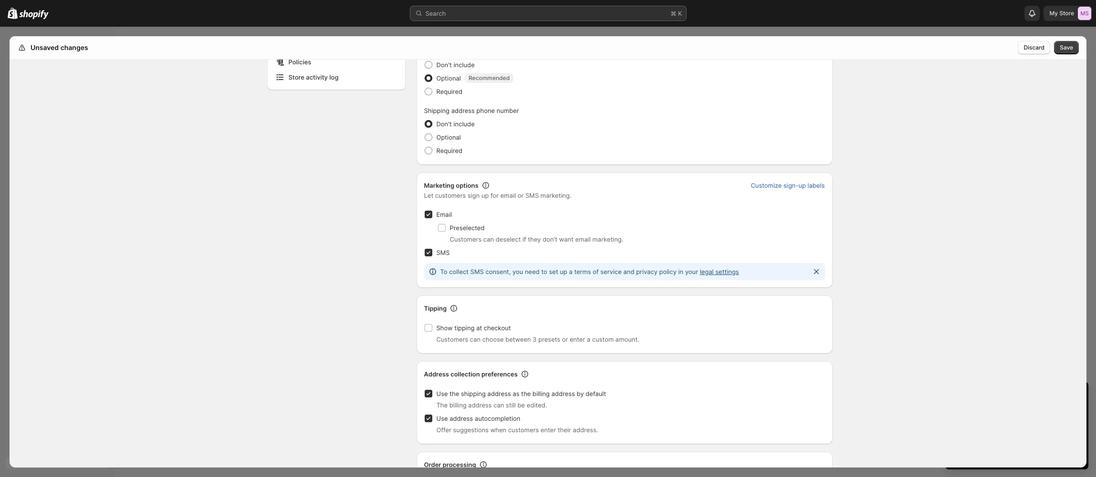 Task type: locate. For each thing, give the bounding box(es) containing it.
custom
[[593, 336, 614, 344]]

1 vertical spatial don't include
[[437, 120, 475, 128]]

1 vertical spatial or
[[562, 336, 568, 344]]

0 horizontal spatial billing
[[450, 402, 467, 410]]

the left shipping
[[450, 391, 460, 398]]

2 vertical spatial up
[[560, 268, 568, 276]]

don't up the shipping
[[437, 61, 452, 69]]

email right want
[[576, 236, 591, 244]]

0 vertical spatial required
[[437, 88, 463, 96]]

can left deselect
[[484, 236, 494, 244]]

billing right the on the left bottom of page
[[450, 402, 467, 410]]

0 horizontal spatial store
[[289, 74, 305, 81]]

status containing to collect sms consent, you need to set up a terms of service and privacy policy in your
[[424, 264, 825, 281]]

up left 'for'
[[482, 192, 489, 200]]

sms
[[526, 192, 539, 200], [437, 249, 450, 257], [471, 268, 484, 276]]

0 vertical spatial optional
[[437, 74, 461, 82]]

don't
[[437, 61, 452, 69], [437, 120, 452, 128]]

dialog
[[1091, 36, 1097, 468]]

1 horizontal spatial billing
[[533, 391, 550, 398]]

1 vertical spatial customers
[[437, 336, 469, 344]]

0 vertical spatial customers
[[450, 236, 482, 244]]

1 optional from the top
[[437, 74, 461, 82]]

2 optional from the top
[[437, 134, 461, 141]]

1 vertical spatial email
[[576, 236, 591, 244]]

service
[[601, 268, 622, 276]]

customers
[[435, 192, 466, 200], [508, 427, 539, 435]]

email
[[501, 192, 516, 200], [576, 236, 591, 244]]

can down "show tipping at checkout"
[[470, 336, 481, 344]]

settings
[[716, 268, 739, 276]]

include down shipping address phone number
[[454, 120, 475, 128]]

use for use address autocompletion
[[437, 415, 448, 423]]

store
[[1060, 10, 1075, 17], [289, 74, 305, 81]]

up
[[799, 182, 806, 190], [482, 192, 489, 200], [560, 268, 568, 276]]

0 vertical spatial or
[[518, 192, 524, 200]]

optional
[[437, 74, 461, 82], [437, 134, 461, 141]]

or right 'for'
[[518, 192, 524, 200]]

0 vertical spatial sms
[[526, 192, 539, 200]]

order processing
[[424, 462, 476, 469]]

can for deselect
[[484, 236, 494, 244]]

the
[[450, 391, 460, 398], [522, 391, 531, 398]]

sign-
[[784, 182, 799, 190]]

1 horizontal spatial the
[[522, 391, 531, 398]]

autocompletion
[[475, 415, 521, 423]]

be
[[518, 402, 525, 410]]

address down shipping
[[469, 402, 492, 410]]

choose
[[483, 336, 504, 344]]

offer suggestions when customers enter their address.
[[437, 427, 599, 435]]

0 vertical spatial up
[[799, 182, 806, 190]]

they
[[528, 236, 541, 244]]

let
[[424, 192, 434, 200]]

up left labels
[[799, 182, 806, 190]]

0 horizontal spatial a
[[569, 268, 573, 276]]

use the shipping address as the billing address by default
[[437, 391, 606, 398]]

don't down the shipping
[[437, 120, 452, 128]]

2 include from the top
[[454, 120, 475, 128]]

0 horizontal spatial the
[[450, 391, 460, 398]]

1 vertical spatial sms
[[437, 249, 450, 257]]

marketing. up service
[[593, 236, 624, 244]]

and
[[624, 268, 635, 276]]

0 vertical spatial don't include
[[437, 61, 475, 69]]

sms right collect on the bottom left
[[471, 268, 484, 276]]

don't include up recommended
[[437, 61, 475, 69]]

a left 'terms'
[[569, 268, 573, 276]]

between
[[506, 336, 531, 344]]

0 horizontal spatial customers
[[435, 192, 466, 200]]

my store
[[1050, 10, 1075, 17]]

0 horizontal spatial email
[[501, 192, 516, 200]]

store right the my
[[1060, 10, 1075, 17]]

address collection preferences
[[424, 371, 518, 379]]

1 horizontal spatial email
[[576, 236, 591, 244]]

email right 'for'
[[501, 192, 516, 200]]

customers
[[450, 236, 482, 244], [437, 336, 469, 344]]

marketing
[[424, 182, 455, 190]]

required up the shipping
[[437, 88, 463, 96]]

preselected
[[450, 224, 485, 232]]

customers down the preselected
[[450, 236, 482, 244]]

my
[[1050, 10, 1059, 17]]

policy
[[660, 268, 677, 276]]

sms up to
[[437, 249, 450, 257]]

1 use from the top
[[437, 391, 448, 398]]

optional up the shipping
[[437, 74, 461, 82]]

2 don't include from the top
[[437, 120, 475, 128]]

when
[[491, 427, 507, 435]]

0 vertical spatial a
[[569, 268, 573, 276]]

a left custom
[[587, 336, 591, 344]]

1 don't from the top
[[437, 61, 452, 69]]

required
[[437, 88, 463, 96], [437, 147, 463, 155]]

your
[[686, 268, 699, 276]]

status
[[424, 264, 825, 281]]

don't
[[543, 236, 558, 244]]

checkout
[[484, 325, 511, 332]]

0 horizontal spatial sms
[[437, 249, 450, 257]]

save
[[1061, 44, 1074, 51]]

address
[[452, 107, 475, 115], [488, 391, 511, 398], [552, 391, 575, 398], [469, 402, 492, 410], [450, 415, 473, 423]]

0 horizontal spatial or
[[518, 192, 524, 200]]

1 vertical spatial use
[[437, 415, 448, 423]]

1 horizontal spatial marketing.
[[593, 236, 624, 244]]

changes
[[60, 43, 88, 52]]

shopify image
[[8, 8, 18, 19]]

2 horizontal spatial sms
[[526, 192, 539, 200]]

can for choose
[[470, 336, 481, 344]]

optional down the shipping
[[437, 134, 461, 141]]

a
[[569, 268, 573, 276], [587, 336, 591, 344]]

0 vertical spatial billing
[[533, 391, 550, 398]]

2 required from the top
[[437, 147, 463, 155]]

for
[[491, 192, 499, 200]]

1 vertical spatial can
[[470, 336, 481, 344]]

1 vertical spatial optional
[[437, 134, 461, 141]]

1 vertical spatial don't
[[437, 120, 452, 128]]

customers down the be
[[508, 427, 539, 435]]

0 vertical spatial can
[[484, 236, 494, 244]]

shipping
[[461, 391, 486, 398]]

use up offer at the left bottom
[[437, 415, 448, 423]]

0 horizontal spatial marketing.
[[541, 192, 572, 200]]

3
[[533, 336, 537, 344]]

don't include down shipping address phone number
[[437, 120, 475, 128]]

marketing options
[[424, 182, 479, 190]]

0 vertical spatial use
[[437, 391, 448, 398]]

1 horizontal spatial enter
[[570, 336, 586, 344]]

2 don't from the top
[[437, 120, 452, 128]]

2 vertical spatial sms
[[471, 268, 484, 276]]

0 vertical spatial marketing.
[[541, 192, 572, 200]]

show tipping at checkout
[[437, 325, 511, 332]]

the right as
[[522, 391, 531, 398]]

2 use from the top
[[437, 415, 448, 423]]

0 vertical spatial customers
[[435, 192, 466, 200]]

1 vertical spatial up
[[482, 192, 489, 200]]

1 horizontal spatial customers
[[508, 427, 539, 435]]

0 vertical spatial include
[[454, 61, 475, 69]]

use for use the shipping address as the billing address by default
[[437, 391, 448, 398]]

0 vertical spatial don't
[[437, 61, 452, 69]]

customers can deselect if they don't want email marketing.
[[450, 236, 624, 244]]

1 vertical spatial store
[[289, 74, 305, 81]]

2 vertical spatial can
[[494, 402, 504, 410]]

1 vertical spatial billing
[[450, 402, 467, 410]]

processing
[[443, 462, 476, 469]]

in
[[679, 268, 684, 276]]

use up the on the left bottom of page
[[437, 391, 448, 398]]

a inside status
[[569, 268, 573, 276]]

or for enter
[[562, 336, 568, 344]]

1 vertical spatial a
[[587, 336, 591, 344]]

1 vertical spatial marketing.
[[593, 236, 624, 244]]

sms right 'for'
[[526, 192, 539, 200]]

address up suggestions
[[450, 415, 473, 423]]

1 horizontal spatial store
[[1060, 10, 1075, 17]]

1 vertical spatial required
[[437, 147, 463, 155]]

marketing. up don't
[[541, 192, 572, 200]]

customers can choose between 3 presets or enter a custom amount.
[[437, 336, 640, 344]]

⌘
[[671, 10, 677, 17]]

1 horizontal spatial or
[[562, 336, 568, 344]]

0 vertical spatial email
[[501, 192, 516, 200]]

use address autocompletion
[[437, 415, 521, 423]]

don't include
[[437, 61, 475, 69], [437, 120, 475, 128]]

policies
[[289, 58, 311, 66]]

shipping address phone number
[[424, 107, 519, 115]]

include up recommended
[[454, 61, 475, 69]]

1 vertical spatial customers
[[508, 427, 539, 435]]

customers down show
[[437, 336, 469, 344]]

up right set
[[560, 268, 568, 276]]

0 horizontal spatial up
[[482, 192, 489, 200]]

billing up edited. at bottom left
[[533, 391, 550, 398]]

include
[[454, 61, 475, 69], [454, 120, 475, 128]]

need
[[525, 268, 540, 276]]

search
[[426, 10, 446, 17]]

let customers sign up for email or sms marketing.
[[424, 192, 572, 200]]

can left still
[[494, 402, 504, 410]]

at
[[477, 325, 482, 332]]

required up marketing options on the left top
[[437, 147, 463, 155]]

0 vertical spatial enter
[[570, 336, 586, 344]]

1 the from the left
[[450, 391, 460, 398]]

or right presets at the bottom of page
[[562, 336, 568, 344]]

1 horizontal spatial sms
[[471, 268, 484, 276]]

privacy
[[637, 268, 658, 276]]

unsaved changes
[[31, 43, 88, 52]]

0 horizontal spatial enter
[[541, 427, 556, 435]]

billing
[[533, 391, 550, 398], [450, 402, 467, 410]]

1 include from the top
[[454, 61, 475, 69]]

customers down marketing options on the left top
[[435, 192, 466, 200]]

enter left their
[[541, 427, 556, 435]]

enter
[[570, 336, 586, 344], [541, 427, 556, 435]]

store down policies
[[289, 74, 305, 81]]

enter left custom
[[570, 336, 586, 344]]

1 vertical spatial include
[[454, 120, 475, 128]]

customers for customers can choose between 3 presets or enter a custom amount.
[[437, 336, 469, 344]]

customers for customers can deselect if they don't want email marketing.
[[450, 236, 482, 244]]

1 horizontal spatial up
[[560, 268, 568, 276]]

or
[[518, 192, 524, 200], [562, 336, 568, 344]]



Task type: describe. For each thing, give the bounding box(es) containing it.
settings dialog
[[10, 0, 1087, 478]]

marketing. for customers can deselect if they don't want email marketing.
[[593, 236, 624, 244]]

the billing address can still be edited.
[[437, 402, 547, 410]]

the
[[437, 402, 448, 410]]

store activity log
[[289, 74, 339, 81]]

unsaved
[[31, 43, 59, 52]]

presets
[[539, 336, 561, 344]]

deselect
[[496, 236, 521, 244]]

tipping
[[424, 305, 447, 313]]

show
[[437, 325, 453, 332]]

save button
[[1055, 41, 1080, 54]]

activity
[[306, 74, 328, 81]]

2 the from the left
[[522, 391, 531, 398]]

k
[[679, 10, 683, 17]]

customize
[[751, 182, 782, 190]]

edited.
[[527, 402, 547, 410]]

offer
[[437, 427, 452, 435]]

email
[[437, 211, 452, 219]]

labels
[[808, 182, 825, 190]]

log
[[330, 74, 339, 81]]

address left the by
[[552, 391, 575, 398]]

still
[[506, 402, 516, 410]]

address up the billing address can still be edited.
[[488, 391, 511, 398]]

to
[[441, 268, 448, 276]]

up inside status
[[560, 268, 568, 276]]

or for sms
[[518, 192, 524, 200]]

number
[[497, 107, 519, 115]]

to collect sms consent, you need to set up a terms of service and privacy policy in your legal settings
[[441, 268, 739, 276]]

shipping
[[424, 107, 450, 115]]

tipping
[[455, 325, 475, 332]]

collect
[[449, 268, 469, 276]]

my store image
[[1079, 7, 1092, 20]]

preferences
[[482, 371, 518, 379]]

want
[[559, 236, 574, 244]]

customize sign-up labels link
[[746, 179, 831, 192]]

set
[[549, 268, 559, 276]]

address
[[424, 371, 449, 379]]

sms inside status
[[471, 268, 484, 276]]

customize sign-up labels
[[751, 182, 825, 190]]

default
[[586, 391, 606, 398]]

address left phone
[[452, 107, 475, 115]]

by
[[577, 391, 584, 398]]

if
[[523, 236, 527, 244]]

shopify image
[[19, 10, 49, 19]]

store activity log link
[[273, 71, 399, 84]]

address.
[[573, 427, 599, 435]]

collection
[[451, 371, 480, 379]]

marketing. for let customers sign up for email or sms marketing.
[[541, 192, 572, 200]]

policies link
[[273, 55, 399, 69]]

settings
[[29, 43, 56, 52]]

2 horizontal spatial up
[[799, 182, 806, 190]]

status inside settings dialog
[[424, 264, 825, 281]]

legal
[[700, 268, 714, 276]]

sign
[[468, 192, 480, 200]]

discard button
[[1019, 41, 1051, 54]]

1 vertical spatial enter
[[541, 427, 556, 435]]

amount.
[[616, 336, 640, 344]]

recommended
[[469, 74, 510, 82]]

their
[[558, 427, 572, 435]]

1 horizontal spatial a
[[587, 336, 591, 344]]

as
[[513, 391, 520, 398]]

discard
[[1024, 44, 1045, 51]]

options
[[456, 182, 479, 190]]

terms
[[575, 268, 591, 276]]

phone
[[477, 107, 495, 115]]

legal settings link
[[700, 268, 739, 276]]

of
[[593, 268, 599, 276]]

consent,
[[486, 268, 511, 276]]

1 don't include from the top
[[437, 61, 475, 69]]

order
[[424, 462, 441, 469]]

3 days left in your trial element
[[946, 407, 1089, 470]]

⌘ k
[[671, 10, 683, 17]]

1 required from the top
[[437, 88, 463, 96]]

store inside settings dialog
[[289, 74, 305, 81]]

suggestions
[[453, 427, 489, 435]]

0 vertical spatial store
[[1060, 10, 1075, 17]]

you
[[513, 268, 524, 276]]

to
[[542, 268, 548, 276]]



Task type: vqa. For each thing, say whether or not it's contained in the screenshot.
the Search countries text field
no



